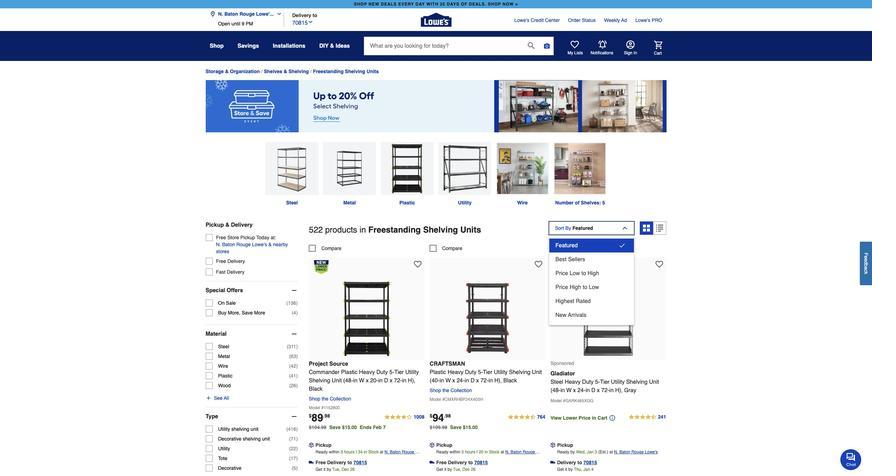 Task type: locate. For each thing, give the bounding box(es) containing it.
2 hours from the left
[[465, 450, 476, 455]]

0 horizontal spatial compare
[[322, 246, 342, 251]]

2 horizontal spatial unit
[[650, 379, 660, 385]]

1 vertical spatial black
[[309, 386, 323, 392]]

heart outline image
[[414, 261, 422, 268], [535, 261, 543, 268]]

0 horizontal spatial get it by tue, dec 26
[[316, 467, 355, 472]]

9 ) from the top
[[296, 436, 298, 442]]

1 truck filled image from the left
[[309, 460, 314, 465]]

1 horizontal spatial 72-
[[481, 378, 489, 384]]

actual price $89.98 element
[[309, 412, 330, 424]]

1 horizontal spatial get
[[437, 467, 444, 472]]

every
[[399, 2, 414, 7]]

compare for '1000197487' element
[[564, 246, 584, 251]]

freestanding shelving units type utility image
[[439, 142, 492, 195]]

1 vertical spatial shelving
[[243, 436, 261, 442]]

2 horizontal spatial at
[[610, 450, 613, 455]]

72- inside the gladiator steel heavy duty 5-tier utility shelving unit (48-in w x 24-in d x 72-in h), gray
[[602, 388, 610, 394]]

decorative down "tote"
[[218, 465, 242, 471]]

0 horizontal spatial cart
[[598, 415, 608, 421]]

0 horizontal spatial at
[[380, 450, 384, 455]]

lowe's home improvement cart image
[[655, 41, 663, 49]]

d right 20-
[[384, 378, 389, 384]]

0 horizontal spatial ready
[[316, 450, 328, 455]]

0 vertical spatial the
[[443, 388, 450, 393]]

collection up cmxrhbp24x40sh
[[451, 388, 472, 393]]

0 horizontal spatial it
[[324, 467, 326, 472]]

5 right shelves:
[[603, 200, 606, 206]]

4.5 stars image containing 241
[[629, 413, 667, 422]]

n. baton rouge lowe's button down 7
[[385, 449, 425, 462]]

duty inside the gladiator steel heavy duty 5-tier utility shelving unit (48-in w x 24-in d x 72-in h), gray
[[583, 379, 594, 385]]

w for plastic heavy duty 5-tier utility shelving unit (40-in w x 24-in d x 72-in h), black
[[446, 378, 451, 384]]

) down ( 42 )
[[296, 373, 298, 379]]

ready inside ready within 3 hours | 34 in stock at n. baton rouge lowe's
[[316, 450, 328, 455]]

n. right 20
[[506, 450, 510, 455]]

ready within 3 hours | 20 in stock at n. baton rouge lowe's
[[437, 450, 537, 462]]

( 5 )
[[292, 465, 298, 471]]

save right $109.98
[[451, 425, 462, 430]]

e up d
[[864, 256, 870, 259]]

price down best
[[556, 270, 569, 277]]

hours
[[344, 450, 355, 455], [465, 450, 476, 455]]

savings button
[[238, 40, 259, 52]]

today
[[257, 235, 270, 240]]

1 vertical spatial decorative
[[218, 465, 242, 471]]

1 vertical spatial jan
[[584, 467, 591, 472]]

.98 inside the $ 89 .98
[[324, 413, 330, 419]]

by for ready within 3 hours | 20 in stock at n. baton rouge lowe's
[[448, 467, 452, 472]]

0 vertical spatial collection
[[451, 388, 472, 393]]

2 within from the left
[[450, 450, 461, 455]]

steel down freestanding shelving units material steel 'image'
[[286, 200, 298, 206]]

unit for steel heavy duty 5-tier utility shelving unit (48-in w x 24-in d x 72-in h), gray
[[650, 379, 660, 385]]

get it by tue, dec 26 for ready within 3 hours | 20 in stock at n. baton rouge lowe's
[[437, 467, 476, 472]]

heavy for gladiator
[[565, 379, 581, 385]]

( for 4
[[292, 310, 294, 316]]

10 ) from the top
[[296, 446, 298, 452]]

2 minus image from the top
[[291, 413, 298, 420]]

fast delivery
[[216, 269, 245, 275]]

shelving inside the gladiator steel heavy duty 5-tier utility shelving unit (48-in w x 24-in d x 72-in h), gray
[[627, 379, 648, 385]]

chat invite button image
[[841, 449, 862, 470]]

minus image inside 'special offers' button
[[291, 287, 298, 294]]

3 get from the left
[[558, 467, 564, 472]]

2 $15.00 from the left
[[463, 425, 478, 430]]

1 e from the top
[[864, 256, 870, 259]]

ready up delivery to 70815
[[558, 450, 570, 455]]

the up "model # 1152800"
[[322, 396, 329, 402]]

2 dec from the left
[[463, 467, 470, 472]]

2 horizontal spatial n. baton rouge lowe's button
[[615, 449, 658, 456]]

gladiator
[[551, 371, 576, 377]]

0 horizontal spatial unit
[[332, 378, 342, 384]]

1 horizontal spatial duty
[[465, 369, 477, 376]]

f
[[864, 253, 870, 256]]

4.5 stars image down gray
[[629, 413, 667, 422]]

price for price high to low
[[556, 284, 569, 291]]

1 horizontal spatial save
[[330, 425, 341, 430]]

2 heart outline image from the left
[[535, 261, 543, 268]]

buy
[[218, 310, 227, 316]]

4.5 stars image for 241 button
[[629, 413, 667, 422]]

stock for 34
[[369, 450, 379, 455]]

order
[[569, 17, 581, 23]]

truck filled image for ready within 3 hours | 34 in stock at n. baton rouge lowe's
[[309, 460, 314, 465]]

search image
[[528, 42, 535, 49]]

1 horizontal spatial $15.00
[[463, 425, 478, 430]]

1 | from the left
[[356, 450, 357, 455]]

rouge inside ready within 3 hours | 34 in stock at n. baton rouge lowe's
[[402, 450, 415, 455]]

1 horizontal spatial 26
[[351, 467, 355, 472]]

pickup image up truck filled icon
[[551, 443, 556, 448]]

2 horizontal spatial 3
[[595, 450, 598, 455]]

plastic up (40-
[[430, 369, 447, 376]]

311
[[289, 344, 296, 349]]

n. right (est.)
[[615, 450, 619, 455]]

70815 button for ready by wed, jan 3 (est.) at n. baton rouge lowe's
[[584, 459, 598, 466]]

2 4.5 stars image from the left
[[629, 413, 667, 422]]

get it by tue, dec 26 down ready within 3 hours | 34 in stock at n. baton rouge lowe's
[[316, 467, 355, 472]]

n. baton rouge lowe's & nearby stores button
[[216, 241, 298, 255]]

lowe's inside n. baton rouge lowe's & nearby stores
[[252, 242, 267, 247]]

1 get from the left
[[316, 467, 323, 472]]

unit
[[251, 426, 259, 432], [262, 436, 270, 442]]

shop the collection up model # cmxrhbp24x40sh
[[430, 388, 472, 393]]

72- inside craftsman plastic heavy duty 5-tier utility shelving unit (40-in w x 24-in d x 72-in h), black
[[481, 378, 489, 384]]

5 ) from the top
[[296, 363, 298, 369]]

& inside n. baton rouge lowe's & nearby stores
[[269, 242, 272, 247]]

it for ready within 3 hours | 34 in stock at n. baton rouge lowe's
[[324, 467, 326, 472]]

( for 22
[[289, 446, 291, 452]]

3 it from the left
[[566, 467, 568, 472]]

4 ) from the top
[[296, 354, 298, 359]]

1 shop from the left
[[354, 2, 367, 7]]

1 horizontal spatial .98
[[444, 413, 451, 419]]

1 horizontal spatial steel
[[286, 200, 298, 206]]

( 22 )
[[289, 446, 298, 452]]

d inside craftsman plastic heavy duty 5-tier utility shelving unit (40-in w x 24-in d x 72-in h), black
[[471, 378, 475, 384]]

2 n. baton rouge lowe's button from the left
[[506, 449, 546, 462]]

# up the $ 89 .98
[[322, 406, 324, 411]]

4 right "thu,"
[[592, 467, 594, 472]]

open until 9 pm
[[218, 21, 253, 26]]

collection up 1152800
[[330, 396, 351, 402]]

h), inside craftsman plastic heavy duty 5-tier utility shelving unit (40-in w x 24-in d x 72-in h), black
[[495, 378, 502, 384]]

1 horizontal spatial freestanding
[[369, 225, 421, 235]]

) up the ( 71 )
[[296, 426, 298, 432]]

save for 89
[[330, 425, 341, 430]]

24- for gladiator
[[578, 388, 586, 394]]

w inside craftsman plastic heavy duty 5-tier utility shelving unit (40-in w x 24-in d x 72-in h), black
[[446, 378, 451, 384]]

0 horizontal spatial shop the collection
[[309, 396, 351, 402]]

) for ( 5 )
[[296, 465, 298, 471]]

within for ready within 3 hours | 34 in stock at n. baton rouge lowe's
[[329, 450, 340, 455]]

0 horizontal spatial the
[[322, 396, 329, 402]]

compare for the 1000626245 element
[[322, 246, 342, 251]]

high down best sellers button
[[588, 270, 600, 277]]

5- inside craftsman plastic heavy duty 5-tier utility shelving unit (40-in w x 24-in d x 72-in h), black
[[478, 369, 483, 376]]

heavy up 20-
[[359, 369, 375, 376]]

stock inside ready within 3 hours | 34 in stock at n. baton rouge lowe's
[[369, 450, 379, 455]]

) for ( 17 )
[[296, 456, 298, 461]]

3
[[341, 450, 343, 455], [462, 450, 464, 455], [595, 450, 598, 455]]

freestanding
[[313, 69, 344, 74], [369, 225, 421, 235]]

e
[[864, 256, 870, 259], [864, 259, 870, 261]]

70815 button down 20
[[475, 459, 488, 466]]

| for 34
[[356, 450, 357, 455]]

my
[[568, 51, 574, 55]]

$ inside the $ 89 .98
[[309, 413, 312, 419]]

41
[[291, 373, 296, 379]]

ready down $109.98
[[437, 450, 449, 455]]

2 shop from the left
[[488, 2, 502, 7]]

1 tue, from the left
[[333, 467, 341, 472]]

h), for steel heavy duty 5-tier utility shelving unit (48-in w x 24-in d x 72-in h), gray
[[616, 388, 623, 394]]

2 free delivery to 70815 from the left
[[437, 460, 488, 466]]

source
[[330, 361, 349, 367]]

11 ) from the top
[[296, 456, 298, 461]]

tue, down ready within 3 hours | 34 in stock at n. baton rouge lowe's
[[333, 467, 341, 472]]

duty up gark485xgg on the bottom
[[583, 379, 594, 385]]

0 horizontal spatial $
[[309, 413, 312, 419]]

craftsman plastic heavy duty 5-tier utility shelving unit (40-in w x 24-in d x 72-in h), black image
[[450, 281, 526, 357]]

at right 20
[[501, 450, 505, 455]]

model up 94
[[430, 397, 442, 402]]

nearby
[[273, 242, 288, 247]]

e up b at the right bottom
[[864, 259, 870, 261]]

2 at from the left
[[501, 450, 505, 455]]

1 .98 from the left
[[324, 413, 330, 419]]

material
[[206, 331, 227, 337]]

the for in
[[443, 388, 450, 393]]

pickup image down $109.98
[[430, 443, 435, 448]]

0 horizontal spatial #
[[322, 406, 324, 411]]

w inside the gladiator steel heavy duty 5-tier utility shelving unit (48-in w x 24-in d x 72-in h), gray
[[567, 388, 572, 394]]

arrivals
[[569, 312, 587, 318]]

1 horizontal spatial chevron down image
[[308, 19, 314, 25]]

0 horizontal spatial stock
[[369, 450, 379, 455]]

list view image
[[657, 225, 664, 232]]

w
[[359, 378, 365, 384], [446, 378, 451, 384], [567, 388, 572, 394]]

tue, down ready within 3 hours | 20 in stock at n. baton rouge lowe's
[[454, 467, 462, 472]]

5 down 17
[[294, 465, 296, 471]]

24- up gark485xgg on the bottom
[[578, 388, 586, 394]]

1 at from the left
[[380, 450, 384, 455]]

pickup for ready by wed, jan 3 (est.) at n. baton rouge lowe's
[[558, 443, 574, 448]]

hours inside ready within 3 hours | 34 in stock at n. baton rouge lowe's
[[344, 450, 355, 455]]

1 free delivery to 70815 from the left
[[316, 460, 367, 466]]

it for ready by wed, jan 3 (est.) at n. baton rouge lowe's
[[566, 467, 568, 472]]

pm
[[246, 21, 253, 26]]

1 horizontal spatial ready
[[437, 450, 449, 455]]

new
[[369, 2, 380, 7]]

5- inside the gladiator steel heavy duty 5-tier utility shelving unit (48-in w x 24-in d x 72-in h), gray
[[596, 379, 601, 385]]

24- inside the gladiator steel heavy duty 5-tier utility shelving unit (48-in w x 24-in d x 72-in h), gray
[[578, 388, 586, 394]]

1 it from the left
[[324, 467, 326, 472]]

3 pickup image from the left
[[551, 443, 556, 448]]

1 compare from the left
[[322, 246, 342, 251]]

utility inside the gladiator steel heavy duty 5-tier utility shelving unit (48-in w x 24-in d x 72-in h), gray
[[612, 379, 625, 385]]

special offers
[[206, 287, 243, 294]]

h), inside the gladiator steel heavy duty 5-tier utility shelving unit (48-in w x 24-in d x 72-in h), gray
[[616, 388, 623, 394]]

lowe's home improvement logo image
[[421, 4, 452, 35]]

70815
[[293, 20, 308, 26], [354, 460, 367, 466], [475, 460, 488, 466], [584, 460, 598, 466]]

1 horizontal spatial wire
[[518, 200, 528, 206]]

2 $ from the left
[[430, 413, 433, 419]]

1 horizontal spatial 24-
[[578, 388, 586, 394]]

& inside button
[[330, 43, 334, 49]]

get it by thu, jan 4
[[558, 467, 594, 472]]

(48- down gladiator
[[551, 388, 561, 394]]

3 left 34
[[341, 450, 343, 455]]

ad
[[622, 17, 628, 23]]

within inside ready within 3 hours | 20 in stock at n. baton rouge lowe's
[[450, 450, 461, 455]]

3 ready from the left
[[558, 450, 570, 455]]

pickup image for ready within 3 hours | 20 in stock at n. baton rouge lowe's
[[430, 443, 435, 448]]

products
[[325, 225, 358, 235]]

tier inside craftsman plastic heavy duty 5-tier utility shelving unit (40-in w x 24-in d x 72-in h), black
[[483, 369, 493, 376]]

steel down 'material'
[[218, 344, 229, 349]]

2 vertical spatial steel
[[551, 379, 564, 385]]

duty inside project source commander plastic heavy duty 5-tier utility shelving unit (48-in w x 20-in d x 72-in h), black
[[377, 369, 388, 376]]

1 horizontal spatial shop
[[309, 396, 321, 402]]

2 tue, from the left
[[454, 467, 462, 472]]

ready within 3 hours | 34 in stock at n. baton rouge lowe's
[[316, 450, 416, 462]]

1 4.5 stars image from the left
[[508, 413, 546, 422]]

ready down $104.98
[[316, 450, 328, 455]]

save left the more
[[242, 310, 253, 316]]

( for 5
[[292, 465, 294, 471]]

freestanding shelving units material metal image
[[323, 142, 376, 195]]

stock inside ready within 3 hours | 20 in stock at n. baton rouge lowe's
[[490, 450, 500, 455]]

6 ) from the top
[[296, 373, 298, 379]]

n. down 7
[[385, 450, 389, 455]]

0 horizontal spatial w
[[359, 378, 365, 384]]

2 .98 from the left
[[444, 413, 451, 419]]

2 ) from the top
[[296, 310, 298, 316]]

w for steel heavy duty 5-tier utility shelving unit (48-in w x 24-in d x 72-in h), gray
[[567, 388, 572, 394]]

gray
[[625, 388, 637, 394]]

( for 71
[[289, 436, 291, 442]]

weekly
[[605, 17, 621, 23]]

my lists
[[568, 51, 583, 55]]

price right lower
[[579, 415, 591, 421]]

1 horizontal spatial heart outline image
[[535, 261, 543, 268]]

2 vertical spatial shop
[[309, 396, 321, 402]]

duty up 20-
[[377, 369, 388, 376]]

hours left 20
[[465, 450, 476, 455]]

get it by tue, dec 26 down ready within 3 hours | 20 in stock at n. baton rouge lowe's
[[437, 467, 476, 472]]

& right storage
[[225, 69, 229, 74]]

unit inside the gladiator steel heavy duty 5-tier utility shelving unit (48-in w x 24-in d x 72-in h), gray
[[650, 379, 660, 385]]

0 horizontal spatial units
[[367, 69, 379, 74]]

tue, for ready within 3 hours | 34 in stock at n. baton rouge lowe's
[[333, 467, 341, 472]]

.98 up 'was price $109.98' 'element'
[[444, 413, 451, 419]]

) up '( 63 )'
[[296, 344, 298, 349]]

1 3 from the left
[[341, 450, 343, 455]]

duty up cmxrhbp24x40sh
[[465, 369, 477, 376]]

2 it from the left
[[445, 467, 447, 472]]

2 3 from the left
[[462, 450, 464, 455]]

pickup image right ( 22 )
[[309, 443, 314, 448]]

best sellers button
[[550, 253, 635, 267]]

within inside ready within 3 hours | 34 in stock at n. baton rouge lowe's
[[329, 450, 340, 455]]

3 at from the left
[[610, 450, 613, 455]]

number of shelves: 5 link
[[552, 142, 609, 206]]

(48- inside the gladiator steel heavy duty 5-tier utility shelving unit (48-in w x 24-in d x 72-in h), gray
[[551, 388, 561, 394]]

0 vertical spatial minus image
[[291, 287, 298, 294]]

0 vertical spatial shop the collection link
[[430, 388, 475, 393]]

n. inside n. baton rouge lowe's & nearby stores
[[216, 242, 221, 247]]

black inside craftsman plastic heavy duty 5-tier utility shelving unit (40-in w x 24-in d x 72-in h), black
[[504, 378, 517, 384]]

compare for '1002571984' element on the bottom of the page
[[443, 246, 463, 251]]

chevron down image left delivery to
[[274, 11, 282, 17]]

2 | from the left
[[477, 450, 478, 455]]

1 horizontal spatial |
[[477, 450, 478, 455]]

tue,
[[333, 467, 341, 472], [454, 467, 462, 472]]

1 horizontal spatial compare
[[443, 246, 463, 251]]

1 heart outline image from the left
[[414, 261, 422, 268]]

d for steel heavy duty 5-tier utility shelving unit (48-in w x 24-in d x 72-in h), gray
[[592, 388, 596, 394]]

0 vertical spatial freestanding
[[313, 69, 344, 74]]

1 vertical spatial low
[[589, 284, 600, 291]]

metal inside metal "link"
[[344, 200, 356, 206]]

0 horizontal spatial 5
[[294, 465, 296, 471]]

minus image up ( 136 )
[[291, 287, 298, 294]]

0 vertical spatial 24-
[[457, 378, 465, 384]]

commander
[[309, 369, 340, 376]]

highest
[[556, 298, 575, 304]]

chevron down image
[[274, 11, 282, 17], [308, 19, 314, 25]]

3 inside ready within 3 hours | 34 in stock at n. baton rouge lowe's
[[341, 450, 343, 455]]

storage & organization / shelves & shelving / freestanding shelving units
[[206, 69, 379, 75]]

1 vertical spatial chevron down image
[[308, 19, 314, 25]]

compare inside '1002571984' element
[[443, 246, 463, 251]]

w up model # gark485xgg at the right of the page
[[567, 388, 572, 394]]

( 136 )
[[287, 300, 298, 306]]

72- left gray
[[602, 388, 610, 394]]

1 vertical spatial price
[[556, 284, 569, 291]]

info image
[[610, 415, 616, 421]]

n. baton rouge lowe'...
[[218, 11, 274, 17]]

dec down ready within 3 hours | 20 in stock at n. baton rouge lowe's
[[463, 467, 470, 472]]

70815 button down 34
[[354, 459, 367, 466]]

.98 inside $ 94 .98
[[444, 413, 451, 419]]

heavy inside the gladiator steel heavy duty 5-tier utility shelving unit (48-in w x 24-in d x 72-in h), gray
[[565, 379, 581, 385]]

2 horizontal spatial w
[[567, 388, 572, 394]]

tier inside the gladiator steel heavy duty 5-tier utility shelving unit (48-in w x 24-in d x 72-in h), gray
[[601, 379, 610, 385]]

5- for gladiator
[[596, 379, 601, 385]]

2 horizontal spatial model
[[551, 399, 562, 404]]

8 ) from the top
[[296, 426, 298, 432]]

free delivery
[[216, 258, 245, 264]]

compare inside '1000197487' element
[[564, 246, 584, 251]]

d up cmxrhbp24x40sh
[[471, 378, 475, 384]]

chevron down image inside 70815 button
[[308, 19, 314, 25]]

duty inside craftsman plastic heavy duty 5-tier utility shelving unit (40-in w x 24-in d x 72-in h), black
[[465, 369, 477, 376]]

x right 20-
[[390, 378, 393, 384]]

) for ( 71 )
[[296, 436, 298, 442]]

& for organization
[[225, 69, 229, 74]]

plastic inside project source commander plastic heavy duty 5-tier utility shelving unit (48-in w x 20-in d x 72-in h), black
[[341, 369, 358, 376]]

0 horizontal spatial 5-
[[390, 369, 395, 376]]

) up ( 5 )
[[296, 456, 298, 461]]

1 hours from the left
[[344, 450, 355, 455]]

72- for steel heavy duty 5-tier utility shelving unit (48-in w x 24-in d x 72-in h), gray
[[602, 388, 610, 394]]

) for ( 4 )
[[296, 310, 298, 316]]

it
[[324, 467, 326, 472], [445, 467, 447, 472], [566, 467, 568, 472]]

shop the collection up 1152800
[[309, 396, 351, 402]]

freestanding inside storage & organization / shelves & shelving / freestanding shelving units
[[313, 69, 344, 74]]

plastic inside craftsman plastic heavy duty 5-tier utility shelving unit (40-in w x 24-in d x 72-in h), black
[[430, 369, 447, 376]]

1 vertical spatial the
[[322, 396, 329, 402]]

) up 22
[[296, 436, 298, 442]]

0 horizontal spatial (48-
[[344, 378, 353, 384]]

0 horizontal spatial steel
[[218, 344, 229, 349]]

2 get it by tue, dec 26 from the left
[[437, 467, 476, 472]]

( 17 )
[[289, 456, 298, 461]]

70815 inside button
[[293, 20, 308, 26]]

jan
[[587, 450, 594, 455], [584, 467, 591, 472]]

best sellers
[[556, 256, 586, 263]]

0 horizontal spatial black
[[309, 386, 323, 392]]

72- up cmxrhbp24x40sh
[[481, 378, 489, 384]]

save for 94
[[451, 425, 462, 430]]

1 horizontal spatial hours
[[465, 450, 476, 455]]

pickup image
[[309, 443, 314, 448], [430, 443, 435, 448], [551, 443, 556, 448]]

1 get it by tue, dec 26 from the left
[[316, 467, 355, 472]]

1 $15.00 from the left
[[342, 425, 357, 430]]

shop the collection link up 1152800
[[309, 396, 354, 402]]

2 horizontal spatial save
[[451, 425, 462, 430]]

72- right 20-
[[394, 378, 402, 384]]

( for 42
[[289, 363, 291, 369]]

1 dec from the left
[[342, 467, 349, 472]]

d
[[384, 378, 389, 384], [471, 378, 475, 384], [592, 388, 596, 394]]

None search field
[[364, 37, 554, 62]]

1 stock from the left
[[369, 450, 379, 455]]

tote
[[218, 456, 228, 461]]

1 horizontal spatial 5-
[[478, 369, 483, 376]]

70815 button up installations
[[293, 18, 314, 27]]

3 inside ready within 3 hours | 20 in stock at n. baton rouge lowe's
[[462, 450, 464, 455]]

dec for 20
[[463, 467, 470, 472]]

1 $ from the left
[[309, 413, 312, 419]]

1 horizontal spatial black
[[504, 378, 517, 384]]

2 truck filled image from the left
[[430, 460, 435, 465]]

1 horizontal spatial w
[[446, 378, 451, 384]]

was price $104.98 element
[[309, 423, 330, 430]]

2 pickup image from the left
[[430, 443, 435, 448]]

# up lower
[[564, 399, 566, 404]]

jan right wed,
[[587, 450, 594, 455]]

featured
[[556, 242, 578, 249]]

shop down open
[[210, 43, 224, 49]]

compare inside the 1000626245 element
[[322, 246, 342, 251]]

# for plastic heavy duty 5-tier utility shelving unit (40-in w x 24-in d x 72-in h), black
[[443, 397, 445, 402]]

12 ) from the top
[[296, 465, 298, 471]]

1 ready from the left
[[316, 450, 328, 455]]

2 get from the left
[[437, 467, 444, 472]]

ready inside ready within 3 hours | 20 in stock at n. baton rouge lowe's
[[437, 450, 449, 455]]

24- inside craftsman plastic heavy duty 5-tier utility shelving unit (40-in w x 24-in d x 72-in h), black
[[457, 378, 465, 384]]

decorative for decorative shelving unit
[[218, 436, 242, 442]]

3 ) from the top
[[296, 344, 298, 349]]

diy
[[320, 43, 329, 49]]

3 left (est.)
[[595, 450, 598, 455]]

4.5 stars image
[[508, 413, 546, 422], [629, 413, 667, 422]]

| left 34
[[356, 450, 357, 455]]

1 horizontal spatial at
[[501, 450, 505, 455]]

70815 down wed,
[[584, 460, 598, 466]]

shop for project source commander plastic heavy duty 5-tier utility shelving unit (48-in w x 20-in d x 72-in h), black
[[309, 396, 321, 402]]

26 down ready within 3 hours | 20 in stock at n. baton rouge lowe's
[[471, 467, 476, 472]]

1 horizontal spatial metal
[[344, 200, 356, 206]]

4.5 stars image containing 764
[[508, 413, 546, 422]]

open
[[218, 21, 230, 26]]

0 vertical spatial (48-
[[344, 378, 353, 384]]

1 horizontal spatial d
[[471, 378, 475, 384]]

savings save $15.00 element
[[330, 425, 389, 430]]

22
[[291, 446, 296, 452]]

diy & ideas
[[320, 43, 350, 49]]

free
[[216, 235, 226, 240], [216, 258, 226, 264], [316, 460, 326, 466], [437, 460, 447, 466]]

unit
[[532, 369, 542, 376], [332, 378, 342, 384], [650, 379, 660, 385]]

70815 button for ready within 3 hours | 20 in stock at n. baton rouge lowe's
[[475, 459, 488, 466]]

shop down (40-
[[430, 388, 442, 393]]

0 horizontal spatial 24-
[[457, 378, 465, 384]]

to inside price low to high button
[[582, 270, 587, 277]]

0 horizontal spatial /
[[261, 69, 263, 75]]

5- for craftsman
[[478, 369, 483, 376]]

72- for plastic heavy duty 5-tier utility shelving unit (40-in w x 24-in d x 72-in h), black
[[481, 378, 489, 384]]

n. baton rouge lowe's button for ready within 3 hours | 20 in stock at n. baton rouge lowe's
[[506, 449, 546, 462]]

minus image
[[291, 287, 298, 294], [291, 413, 298, 420]]

241
[[659, 414, 667, 420]]

heavy inside craftsman plastic heavy duty 5-tier utility shelving unit (40-in w x 24-in d x 72-in h), black
[[448, 369, 464, 376]]

x up cmxrhbp24x40sh
[[477, 378, 479, 384]]

d inside the gladiator steel heavy duty 5-tier utility shelving unit (48-in w x 24-in d x 72-in h), gray
[[592, 388, 596, 394]]

0 vertical spatial units
[[367, 69, 379, 74]]

70815 button for ready within 3 hours | 34 in stock at n. baton rouge lowe's
[[354, 459, 367, 466]]

metal down 'material'
[[218, 354, 230, 359]]

0 horizontal spatial $15.00
[[342, 425, 357, 430]]

0 horizontal spatial heavy
[[359, 369, 375, 376]]

2 decorative from the top
[[218, 465, 242, 471]]

view lower price in cart
[[551, 415, 608, 421]]

7 ) from the top
[[296, 383, 298, 388]]

0 horizontal spatial chevron down image
[[274, 11, 282, 17]]

1 horizontal spatial truck filled image
[[430, 460, 435, 465]]

0 horizontal spatial metal
[[218, 354, 230, 359]]

plastic up 522 products in freestanding shelving units
[[400, 200, 415, 206]]

0 vertical spatial price
[[556, 270, 569, 277]]

at inside ready within 3 hours | 20 in stock at n. baton rouge lowe's
[[501, 450, 505, 455]]

2 horizontal spatial 72-
[[602, 388, 610, 394]]

pro
[[652, 17, 663, 23]]

1 horizontal spatial 4.5 stars image
[[629, 413, 667, 422]]

& for ideas
[[330, 43, 334, 49]]

minus image inside the type button
[[291, 413, 298, 420]]

2 vertical spatial price
[[579, 415, 591, 421]]

buy more, save more
[[218, 310, 265, 316]]

1 minus image from the top
[[291, 287, 298, 294]]

$ inside $ 94 .98
[[430, 413, 433, 419]]

at for 34
[[380, 450, 384, 455]]

truck filled image
[[309, 460, 314, 465], [430, 460, 435, 465]]

plus image
[[206, 395, 211, 401]]

# up $ 94 .98
[[443, 397, 445, 402]]

d
[[864, 261, 870, 264]]

3 n. baton rouge lowe's button from the left
[[615, 449, 658, 456]]

2 horizontal spatial 5-
[[596, 379, 601, 385]]

0 horizontal spatial pickup image
[[309, 443, 314, 448]]

1 vertical spatial unit
[[262, 436, 270, 442]]

| left 20
[[477, 450, 478, 455]]

| inside ready within 3 hours | 20 in stock at n. baton rouge lowe's
[[477, 450, 478, 455]]

within left 34
[[329, 450, 340, 455]]

free delivery to 70815 down 34
[[316, 460, 367, 466]]

decorative for decorative
[[218, 465, 242, 471]]

at for 20
[[501, 450, 505, 455]]

1 within from the left
[[329, 450, 340, 455]]

unit inside craftsman plastic heavy duty 5-tier utility shelving unit (40-in w x 24-in d x 72-in h), black
[[532, 369, 542, 376]]

the up model # cmxrhbp24x40sh
[[443, 388, 450, 393]]

0 vertical spatial low
[[570, 270, 580, 277]]

decorative shelving unit
[[218, 436, 270, 442]]

1 vertical spatial shop the collection link
[[309, 396, 354, 402]]

hours inside ready within 3 hours | 20 in stock at n. baton rouge lowe's
[[465, 450, 476, 455]]

ends feb 7 element
[[360, 425, 389, 430]]

| inside ready within 3 hours | 34 in stock at n. baton rouge lowe's
[[356, 450, 357, 455]]

$ for 94
[[430, 413, 433, 419]]

1 horizontal spatial $
[[430, 413, 433, 419]]

2 horizontal spatial steel
[[551, 379, 564, 385]]

3 compare from the left
[[564, 246, 584, 251]]

| for 20
[[477, 450, 478, 455]]

x
[[366, 378, 369, 384], [390, 378, 393, 384], [453, 378, 456, 384], [477, 378, 479, 384], [574, 388, 576, 394], [598, 388, 600, 394]]

( for 416
[[287, 426, 288, 432]]

.98 down "model # 1152800"
[[324, 413, 330, 419]]

1 ) from the top
[[296, 300, 298, 306]]

project source commander plastic heavy duty 5-tier utility shelving unit (48-in w x 20-in d x 72-in h), black
[[309, 361, 419, 392]]

1 decorative from the top
[[218, 436, 242, 442]]

( 63 )
[[289, 354, 298, 359]]

decorative
[[218, 436, 242, 442], [218, 465, 242, 471]]

) for ( 22 )
[[296, 446, 298, 452]]

136
[[288, 300, 296, 306]]

at right (est.)
[[610, 450, 613, 455]]

0 horizontal spatial n. baton rouge lowe's button
[[385, 449, 425, 462]]

low down sellers
[[570, 270, 580, 277]]

shelving up decorative shelving unit
[[232, 426, 249, 432]]

x down craftsman
[[453, 378, 456, 384]]

|
[[356, 450, 357, 455], [477, 450, 478, 455]]

0 vertical spatial shelving
[[232, 426, 249, 432]]

tier inside project source commander plastic heavy duty 5-tier utility shelving unit (48-in w x 20-in d x 72-in h), black
[[395, 369, 404, 376]]

on
[[218, 300, 225, 306]]

hours for 20
[[465, 450, 476, 455]]

actual price $94.98 element
[[430, 412, 451, 424]]

tue, for ready within 3 hours | 20 in stock at n. baton rouge lowe's
[[454, 467, 462, 472]]

0 horizontal spatial within
[[329, 450, 340, 455]]

1 n. baton rouge lowe's button from the left
[[385, 449, 425, 462]]

0 horizontal spatial model
[[309, 406, 321, 411]]

) down 136
[[296, 310, 298, 316]]

) up ( 17 )
[[296, 446, 298, 452]]

( for 136
[[287, 300, 288, 306]]

2 stock from the left
[[490, 450, 500, 455]]

$104.98
[[309, 425, 327, 430]]

at inside ready within 3 hours | 34 in stock at n. baton rouge lowe's
[[380, 450, 384, 455]]

decorative down utility shelving unit
[[218, 436, 242, 442]]

$15.00 for 89
[[342, 425, 357, 430]]

pickup up stores
[[206, 222, 224, 228]]

2 ready from the left
[[437, 450, 449, 455]]

d for plastic heavy duty 5-tier utility shelving unit (40-in w x 24-in d x 72-in h), black
[[471, 378, 475, 384]]

26 down ready within 3 hours | 34 in stock at n. baton rouge lowe's
[[351, 467, 355, 472]]

storage & organization link
[[206, 69, 260, 74]]

1 pickup image from the left
[[309, 443, 314, 448]]

94
[[433, 412, 444, 424]]

price high to low button
[[550, 280, 635, 294]]

2 compare from the left
[[443, 246, 463, 251]]

1 horizontal spatial the
[[443, 388, 450, 393]]

$104.98 save $15.00 ends feb 7
[[309, 425, 386, 430]]

lowe's pro
[[636, 17, 663, 23]]

/ right shelves & shelving link
[[311, 69, 312, 75]]

34
[[358, 450, 363, 455]]

ready for ready within 3 hours | 20 in stock at n. baton rouge lowe's
[[437, 450, 449, 455]]

duty for craftsman
[[465, 369, 477, 376]]

high inside price low to high button
[[588, 270, 600, 277]]

1 horizontal spatial it
[[445, 467, 447, 472]]

x up model # gark485xgg at the right of the page
[[574, 388, 576, 394]]

0 horizontal spatial 4.5 stars image
[[508, 413, 546, 422]]

(48- down source
[[344, 378, 353, 384]]

( 41 )
[[289, 373, 298, 379]]

stock for 20
[[490, 450, 500, 455]]

pickup down $109.98
[[437, 443, 453, 448]]

2 horizontal spatial duty
[[583, 379, 594, 385]]

0 vertical spatial shop the collection
[[430, 388, 472, 393]]

free delivery to 70815 down 20
[[437, 460, 488, 466]]

dec
[[342, 467, 349, 472], [463, 467, 470, 472]]

$15.00 for 94
[[463, 425, 478, 430]]



Task type: describe. For each thing, give the bounding box(es) containing it.
1 horizontal spatial units
[[461, 225, 482, 235]]

truck filled image for ready within 3 hours | 20 in stock at n. baton rouge lowe's
[[430, 460, 435, 465]]

0 vertical spatial steel
[[286, 200, 298, 206]]

sign in
[[625, 51, 638, 55]]

grid view image
[[644, 225, 651, 232]]

feb
[[373, 425, 382, 430]]

price for price low to high
[[556, 270, 569, 277]]

lower
[[563, 415, 578, 421]]

special
[[206, 287, 225, 294]]

my lists link
[[568, 40, 583, 56]]

wire inside wire link
[[518, 200, 528, 206]]

) for ( 416 )
[[296, 426, 298, 432]]

0 horizontal spatial save
[[242, 310, 253, 316]]

63
[[291, 354, 296, 359]]

( 26 )
[[289, 383, 298, 388]]

baton inside ready within 3 hours | 20 in stock at n. baton rouge lowe's
[[511, 450, 522, 455]]

freestanding shelving units number of shelves 5 image
[[554, 142, 607, 195]]

0 vertical spatial 4
[[294, 310, 296, 316]]

deals
[[381, 2, 397, 7]]

freestanding shelving units material wire image
[[496, 142, 549, 195]]

minus image
[[291, 331, 298, 338]]

heavy inside project source commander plastic heavy duty 5-tier utility shelving unit (48-in w x 20-in d x 72-in h), black
[[359, 369, 375, 376]]

pickup image for ready within 3 hours | 34 in stock at n. baton rouge lowe's
[[309, 443, 314, 448]]

freestanding shelving units material plastic image
[[381, 142, 434, 195]]

camera image
[[544, 43, 551, 49]]

1002571984 element
[[430, 245, 463, 252]]

shelving inside project source commander plastic heavy duty 5-tier utility shelving unit (48-in w x 20-in d x 72-in h), black
[[309, 378, 331, 384]]

rouge inside ready within 3 hours | 20 in stock at n. baton rouge lowe's
[[523, 450, 536, 455]]

( for 41
[[289, 373, 291, 379]]

unit inside project source commander plastic heavy duty 5-tier utility shelving unit (48-in w x 20-in d x 72-in h), black
[[332, 378, 342, 384]]

n. baton rouge lowe's button for ready within 3 hours | 34 in stock at n. baton rouge lowe's
[[385, 449, 425, 462]]

9
[[242, 21, 245, 26]]

( for 17
[[289, 456, 291, 461]]

more
[[254, 310, 265, 316]]

shelving for utility
[[232, 426, 249, 432]]

in inside ready within 3 hours | 34 in stock at n. baton rouge lowe's
[[364, 450, 367, 455]]

$109.98
[[430, 425, 448, 430]]

dec for 34
[[342, 467, 349, 472]]

steel inside the gladiator steel heavy duty 5-tier utility shelving unit (48-in w x 24-in d x 72-in h), gray
[[551, 379, 564, 385]]

lowe's pro link
[[636, 17, 663, 24]]

heavy for craftsman
[[448, 369, 464, 376]]

sellers
[[569, 256, 586, 263]]

free delivery to 70815 for 20
[[437, 460, 488, 466]]

thu,
[[574, 467, 583, 472]]

minus image for type
[[291, 413, 298, 420]]

) for ( 41 )
[[296, 373, 298, 379]]

1 horizontal spatial 5
[[603, 200, 606, 206]]

minus image for special offers
[[291, 287, 298, 294]]

2 horizontal spatial #
[[564, 399, 566, 404]]

with
[[427, 2, 439, 7]]

pickup for ready within 3 hours | 34 in stock at n. baton rouge lowe's
[[316, 443, 332, 448]]

store
[[228, 235, 239, 240]]

42
[[291, 363, 296, 369]]

free store pickup today at:
[[216, 235, 276, 240]]

h), for plastic heavy duty 5-tier utility shelving unit (40-in w x 24-in d x 72-in h), black
[[495, 378, 502, 384]]

( for 63
[[289, 354, 291, 359]]

& right shelves
[[284, 69, 287, 74]]

high inside the price high to low button
[[570, 284, 582, 291]]

in inside ready within 3 hours | 20 in stock at n. baton rouge lowe's
[[485, 450, 488, 455]]

$109.98 save $15.00
[[430, 425, 478, 430]]

offers
[[227, 287, 243, 294]]

the for unit
[[322, 396, 329, 402]]

pickup up n. baton rouge lowe's & nearby stores
[[241, 235, 255, 240]]

now
[[503, 2, 514, 7]]

0 vertical spatial shop
[[210, 43, 224, 49]]

units inside storage & organization / shelves & shelving / freestanding shelving units
[[367, 69, 379, 74]]

black inside project source commander plastic heavy duty 5-tier utility shelving unit (48-in w x 20-in d x 72-in h), black
[[309, 386, 323, 392]]

& for delivery
[[226, 222, 230, 228]]

project
[[309, 361, 328, 367]]

gark485xgg
[[566, 399, 594, 404]]

( 416 )
[[287, 426, 298, 432]]

.98 for 94
[[444, 413, 451, 419]]

special offers button
[[206, 281, 298, 300]]

0 horizontal spatial 26
[[291, 383, 296, 388]]

new arrivals
[[556, 312, 587, 318]]

heart outline image
[[656, 261, 664, 268]]

h), inside project source commander plastic heavy duty 5-tier utility shelving unit (48-in w x 20-in d x 72-in h), black
[[408, 378, 416, 384]]

rouge inside n. baton rouge lowe's & nearby stores
[[237, 242, 251, 247]]

new lower price image
[[314, 260, 329, 274]]

w inside project source commander plastic heavy duty 5-tier utility shelving unit (48-in w x 20-in d x 72-in h), black
[[359, 378, 365, 384]]

plastic up wood
[[218, 373, 233, 379]]

free delivery to 70815 for 34
[[316, 460, 367, 466]]

credit
[[531, 17, 544, 23]]

1 vertical spatial wire
[[218, 363, 228, 369]]

>
[[516, 2, 519, 7]]

shop for craftsman plastic heavy duty 5-tier utility shelving unit (40-in w x 24-in d x 72-in h), black
[[430, 388, 442, 393]]

$ 94 .98
[[430, 412, 451, 424]]

1 / from the left
[[261, 69, 263, 75]]

1 vertical spatial freestanding
[[369, 225, 421, 235]]

best
[[556, 256, 567, 263]]

n. right 'location' icon
[[218, 11, 223, 17]]

view lower price in cart element
[[551, 413, 616, 423]]

baton inside ready within 3 hours | 34 in stock at n. baton rouge lowe's
[[390, 450, 401, 455]]

by for ready by wed, jan 3 (est.) at n. baton rouge lowe's
[[569, 467, 573, 472]]

(48- inside project source commander plastic heavy duty 5-tier utility shelving unit (48-in w x 20-in d x 72-in h), black
[[344, 378, 353, 384]]

advertisement region
[[206, 80, 667, 134]]

) for ( 136 )
[[296, 300, 298, 306]]

1 vertical spatial cart
[[598, 415, 608, 421]]

utility inside craftsman plastic heavy duty 5-tier utility shelving unit (40-in w x 24-in d x 72-in h), black
[[494, 369, 508, 376]]

organization
[[230, 69, 260, 74]]

20-
[[371, 378, 379, 384]]

lowe's inside ready within 3 hours | 34 in stock at n. baton rouge lowe's
[[385, 457, 398, 462]]

center
[[546, 17, 560, 23]]

pickup image for ready by wed, jan 3 (est.) at n. baton rouge lowe's
[[551, 443, 556, 448]]

metal link
[[321, 142, 379, 206]]

( 71 )
[[289, 436, 298, 442]]

lowe's home improvement notification center image
[[599, 40, 607, 49]]

24- for craftsman
[[457, 378, 465, 384]]

7
[[383, 425, 386, 430]]

to inside the price high to low button
[[583, 284, 588, 291]]

project source commander plastic heavy duty 5-tier utility shelving unit (48-in w x 20-in d x 72-in h), black image
[[329, 281, 406, 357]]

1152800
[[324, 406, 340, 411]]

new
[[556, 312, 567, 318]]

by for ready within 3 hours | 34 in stock at n. baton rouge lowe's
[[327, 467, 331, 472]]

3 3 from the left
[[595, 450, 598, 455]]

pickup & delivery
[[206, 222, 253, 228]]

get for ready within 3 hours | 20 in stock at n. baton rouge lowe's
[[437, 467, 444, 472]]

$ 89 .98
[[309, 412, 330, 424]]

( for 26
[[289, 383, 291, 388]]

1008 button
[[384, 413, 425, 422]]

collection for (48-
[[330, 396, 351, 402]]

tier for gladiator
[[601, 379, 610, 385]]

sign in button
[[625, 40, 638, 56]]

72- inside project source commander plastic heavy duty 5-tier utility shelving unit (48-in w x 20-in d x 72-in h), black
[[394, 378, 402, 384]]

1 vertical spatial steel
[[218, 344, 229, 349]]

ready by wed, jan 3 (est.) at n. baton rouge lowe's
[[558, 450, 658, 455]]

1000197487 element
[[551, 245, 584, 252]]

wood
[[218, 383, 231, 388]]

until
[[232, 21, 241, 26]]

notifications
[[591, 51, 614, 55]]

status
[[582, 17, 596, 23]]

get it by tue, dec 26 for ready within 3 hours | 34 in stock at n. baton rouge lowe's
[[316, 467, 355, 472]]

764 button
[[508, 413, 546, 422]]

shop the collection for in
[[430, 388, 472, 393]]

sign
[[625, 51, 633, 55]]

gladiator steel heavy duty 5-tier utility shelving unit (48-in w x 24-in d x 72-in h), gray
[[551, 371, 660, 394]]

d inside project source commander plastic heavy duty 5-tier utility shelving unit (48-in w x 20-in d x 72-in h), black
[[384, 378, 389, 384]]

highest rated
[[556, 298, 591, 304]]

b
[[864, 264, 870, 267]]

x left 20-
[[366, 378, 369, 384]]

shop new deals every day with 25 days of deals. shop now >
[[354, 2, 519, 7]]

wire link
[[494, 142, 552, 206]]

was price $109.98 element
[[430, 423, 451, 430]]

lowe's credit center link
[[515, 17, 560, 24]]

duty for gladiator
[[583, 379, 594, 385]]

2 / from the left
[[311, 69, 312, 75]]

ready for ready by wed, jan 3 (est.) at n. baton rouge lowe's
[[558, 450, 570, 455]]

70815 down 34
[[354, 460, 367, 466]]

n. baton rouge lowe's button for ready by wed, jan 3 (est.) at n. baton rouge lowe's
[[615, 449, 658, 456]]

shop the collection link for in
[[430, 388, 475, 393]]

unit for plastic heavy duty 5-tier utility shelving unit (40-in w x 24-in d x 72-in h), black
[[532, 369, 542, 376]]

x up view lower price in cart element
[[598, 388, 600, 394]]

n. inside ready within 3 hours | 20 in stock at n. baton rouge lowe's
[[506, 450, 510, 455]]

view
[[551, 415, 562, 421]]

plastic inside plastic link
[[400, 200, 415, 206]]

n. baton rouge lowe'... button
[[210, 7, 285, 21]]

tier for craftsman
[[483, 369, 493, 376]]

shop the collection link for unit
[[309, 396, 354, 402]]

baton inside n. baton rouge lowe's & nearby stores
[[222, 242, 235, 247]]

4.5 stars image for 764 button
[[508, 413, 546, 422]]

cart inside button
[[655, 51, 662, 56]]

pickup for ready within 3 hours | 20 in stock at n. baton rouge lowe's
[[437, 443, 453, 448]]

lowe's inside ready within 3 hours | 20 in stock at n. baton rouge lowe's
[[506, 457, 519, 462]]

17
[[291, 456, 296, 461]]

2 e from the top
[[864, 259, 870, 261]]

model for plastic heavy duty 5-tier utility shelving unit (40-in w x 24-in d x 72-in h), black
[[430, 397, 442, 402]]

freestanding shelving units material steel image
[[266, 142, 319, 195]]

0 vertical spatial jan
[[587, 450, 594, 455]]

) for ( 26 )
[[296, 383, 298, 388]]

3 for 34
[[341, 450, 343, 455]]

utility link
[[436, 142, 494, 206]]

hours for 34
[[344, 450, 355, 455]]

order status
[[569, 17, 596, 23]]

) for ( 63 )
[[296, 354, 298, 359]]

model for commander plastic heavy duty 5-tier utility shelving unit (48-in w x 20-in d x 72-in h), black
[[309, 406, 321, 411]]

3 for 20
[[462, 450, 464, 455]]

rated
[[576, 298, 591, 304]]

lowe's home improvement account image
[[627, 40, 635, 49]]

wed,
[[577, 450, 586, 455]]

get for ready within 3 hours | 34 in stock at n. baton rouge lowe's
[[316, 467, 323, 472]]

ready for ready within 3 hours | 34 in stock at n. baton rouge lowe's
[[316, 450, 328, 455]]

location image
[[210, 11, 216, 17]]

price high to low
[[556, 284, 600, 291]]

522
[[309, 225, 323, 235]]

see
[[214, 395, 223, 401]]

model # 1152800
[[309, 406, 340, 411]]

shelving inside craftsman plastic heavy duty 5-tier utility shelving unit (40-in w x 24-in d x 72-in h), black
[[510, 369, 531, 376]]

utility shelving unit
[[218, 426, 259, 432]]

storage
[[206, 69, 224, 74]]

days
[[447, 2, 460, 7]]

) for ( 311 )
[[296, 344, 298, 349]]

all
[[224, 395, 229, 401]]

$ for 89
[[309, 413, 312, 419]]

70815 down 20
[[475, 460, 488, 466]]

get for ready by wed, jan 3 (est.) at n. baton rouge lowe's
[[558, 467, 564, 472]]

diy & ideas button
[[320, 40, 350, 52]]

25
[[440, 2, 446, 7]]

shelving for decorative
[[243, 436, 261, 442]]

( for 311
[[287, 344, 289, 349]]

lowe's home improvement lists image
[[571, 40, 579, 49]]

utility inside project source commander plastic heavy duty 5-tier utility shelving unit (48-in w x 20-in d x 72-in h), black
[[406, 369, 419, 376]]

collection for w
[[451, 388, 472, 393]]

1 horizontal spatial low
[[589, 284, 600, 291]]

at:
[[271, 235, 276, 240]]

1 horizontal spatial 4
[[592, 467, 594, 472]]

Search Query text field
[[364, 37, 523, 55]]

checkmark image
[[619, 242, 626, 249]]

26 for ready within 3 hours | 20 in stock at n. baton rouge lowe's
[[471, 467, 476, 472]]

26 for ready within 3 hours | 34 in stock at n. baton rouge lowe's
[[351, 467, 355, 472]]

of
[[461, 2, 468, 7]]

lowe's credit center
[[515, 17, 560, 23]]

n. inside ready within 3 hours | 34 in stock at n. baton rouge lowe's
[[385, 450, 389, 455]]

craftsman plastic heavy duty 5-tier utility shelving unit (40-in w x 24-in d x 72-in h), black
[[430, 361, 542, 384]]

savings
[[238, 43, 259, 49]]

# for commander plastic heavy duty 5-tier utility shelving unit (48-in w x 20-in d x 72-in h), black
[[322, 406, 324, 411]]

gladiator steel heavy duty 5-tier utility shelving unit (48-in w x 24-in d x 72-in h), gray image
[[571, 281, 647, 357]]

1000626245 element
[[309, 245, 342, 252]]

4 stars image
[[384, 413, 425, 422]]

f e e d b a c k
[[864, 253, 870, 274]]

freestanding shelving units link
[[313, 69, 379, 74]]

unit for decorative shelving unit
[[262, 436, 270, 442]]

stores
[[216, 249, 230, 254]]

see all
[[214, 395, 229, 401]]

truck filled image
[[551, 460, 556, 465]]

chevron down image inside n. baton rouge lowe'... button
[[274, 11, 282, 17]]

5- inside project source commander plastic heavy duty 5-tier utility shelving unit (48-in w x 20-in d x 72-in h), black
[[390, 369, 395, 376]]



Task type: vqa. For each thing, say whether or not it's contained in the screenshot.
Tue,
yes



